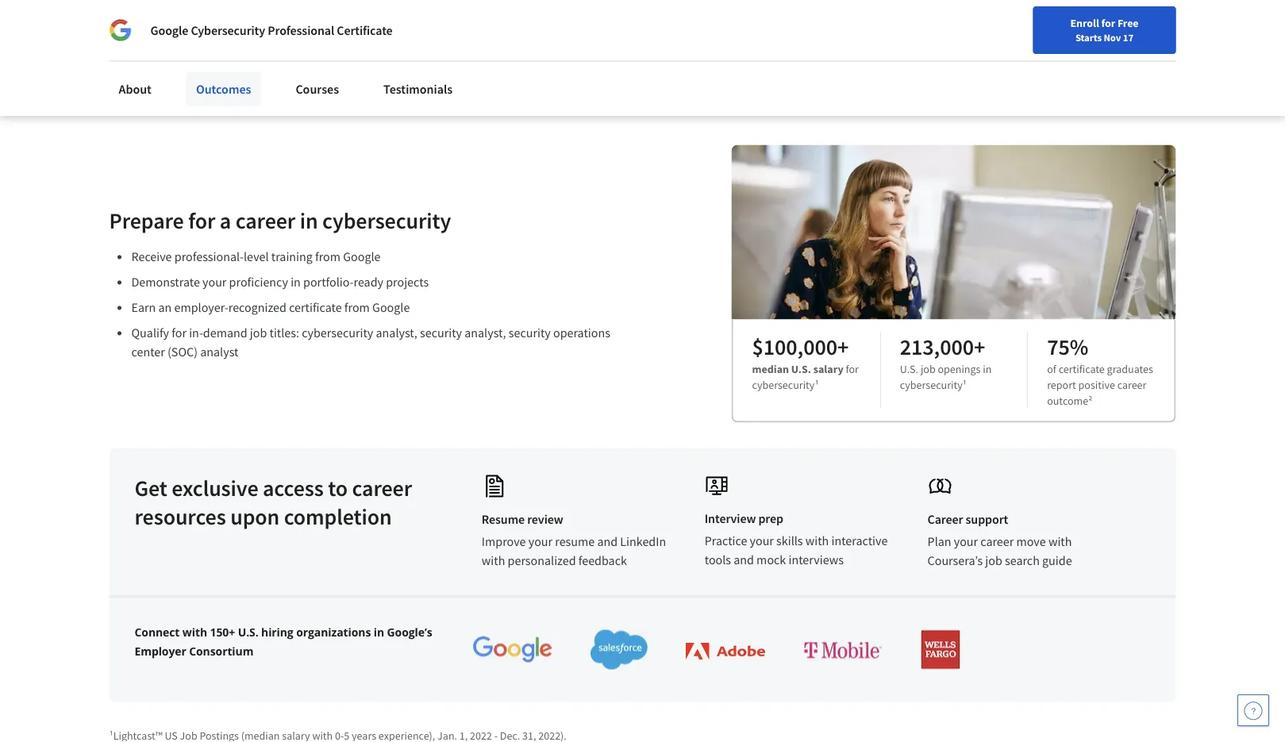 Task type: describe. For each thing, give the bounding box(es) containing it.
resume
[[482, 512, 525, 528]]

analyst
[[200, 344, 239, 360]]

cybersecurity
[[191, 22, 265, 38]]

more
[[169, 50, 198, 66]]

english
[[981, 50, 1020, 66]]

your inside the find your new career link
[[821, 50, 843, 64]]

improve
[[482, 534, 526, 550]]

in inside 213,000 + u.s. job openings in cybersecurity
[[983, 362, 992, 376]]

job inside 213,000 + u.s. job openings in cybersecurity
[[921, 362, 936, 376]]

titles:
[[270, 325, 299, 341]]

employer-
[[174, 300, 229, 316]]

demonstrate
[[131, 274, 200, 290]]

plan
[[928, 534, 952, 550]]

with inside interview prep practice your skills with interactive tools and mock interviews
[[806, 533, 829, 549]]

mock
[[757, 552, 786, 568]]

banner navigation
[[13, 0, 447, 32]]

ready
[[354, 274, 384, 290]]

tools
[[705, 552, 731, 568]]

0 vertical spatial certificate
[[289, 300, 342, 316]]

employer
[[135, 644, 186, 659]]

at
[[327, 0, 346, 4]]

+ for $100,000
[[838, 333, 849, 361]]

2 vertical spatial google
[[372, 300, 410, 316]]

interviews
[[789, 552, 844, 568]]

150+
[[210, 625, 235, 640]]

outcomes link
[[187, 71, 261, 106]]

213,000 + u.s. job openings in cybersecurity
[[900, 333, 992, 392]]

testimonials
[[384, 81, 453, 97]]

for down professional
[[288, 50, 304, 66]]

find your new career link
[[791, 48, 906, 67]]

for for career
[[188, 207, 215, 234]]

interview
[[705, 511, 756, 527]]

your down professional-
[[203, 274, 227, 290]]

enroll
[[1071, 16, 1100, 30]]

earn an employer-recognized certificate from google
[[131, 300, 410, 316]]

career inside the find your new career link
[[868, 50, 898, 64]]

governments link
[[336, 0, 440, 32]]

certificate
[[337, 22, 393, 38]]

hiring
[[261, 625, 294, 640]]

employees
[[219, 0, 322, 4]]

center
[[131, 344, 165, 360]]

english button
[[952, 32, 1048, 83]]

level
[[244, 249, 269, 265]]

for
[[131, 8, 149, 24]]

career support plan your career move with coursera's job search guide
[[928, 512, 1072, 569]]

see how employees at top companies are mastering in-demand skills
[[135, 0, 624, 32]]

testimonials link
[[374, 71, 462, 106]]

about
[[119, 81, 152, 97]]

for inside for cybersecurity
[[846, 362, 859, 376]]

1 analyst, from the left
[[376, 325, 418, 341]]

career up level on the left top
[[236, 207, 296, 234]]

prepare for a career in cybersecurity
[[109, 207, 451, 234]]

adobe partner logo image
[[686, 643, 766, 660]]

shopping cart: 1 item image
[[914, 44, 944, 69]]

report
[[1047, 378, 1077, 392]]

receive professional-level training from google
[[131, 249, 381, 265]]

your for interview prep
[[750, 533, 774, 549]]

job inside qualify for in-demand job titles: cybersecurity analyst, security analyst, security operations center (soc) analyst
[[250, 325, 267, 341]]

upon
[[230, 503, 280, 531]]

coursera enterprise logos image
[[822, 0, 1140, 56]]

recognized
[[228, 300, 287, 316]]

interview prep practice your skills with interactive tools and mock interviews
[[705, 511, 888, 568]]

positive
[[1079, 378, 1115, 392]]

prep
[[759, 511, 784, 527]]

2 analyst, from the left
[[465, 325, 506, 341]]

connect
[[135, 625, 180, 640]]

help center image
[[1244, 701, 1263, 720]]

75% of certificate graduates report positive career outcome
[[1047, 333, 1154, 408]]

skills inside interview prep practice your skills with interactive tools and mock interviews
[[777, 533, 803, 549]]

mastering
[[529, 0, 624, 4]]

new
[[845, 50, 866, 64]]

$100,000 + median u.s. salary
[[752, 333, 849, 376]]

are
[[494, 0, 524, 4]]

career inside career support plan your career move with coursera's job search guide
[[981, 534, 1014, 550]]

with inside resume review improve your resume and linkedin with personalized feedback
[[482, 553, 505, 569]]

business
[[307, 50, 355, 66]]

exclusive
[[172, 474, 258, 502]]

guide
[[1043, 553, 1072, 569]]

in inside connect with 150+ u.s. hiring organizations in google's employer consortium
[[374, 625, 384, 640]]

cybersecurity inside qualify for in-demand job titles: cybersecurity analyst, security analyst, security operations center (soc) analyst
[[302, 325, 373, 341]]

213,000
[[900, 333, 974, 361]]

skills inside see how employees at top companies are mastering in-demand skills
[[243, 4, 292, 32]]

about
[[201, 50, 234, 66]]

in down training
[[291, 274, 301, 290]]

earn
[[131, 300, 156, 316]]

salesforce partner logo image
[[591, 630, 648, 670]]

resources
[[135, 503, 226, 531]]

move
[[1017, 534, 1046, 550]]

2 security from the left
[[509, 325, 551, 341]]

1 security from the left
[[420, 325, 462, 341]]

and inside interview prep practice your skills with interactive tools and mock interviews
[[734, 552, 754, 568]]

0 vertical spatial from
[[315, 249, 341, 265]]

coursera image
[[19, 45, 120, 70]]

75%
[[1047, 333, 1089, 361]]

companies
[[387, 0, 489, 4]]

portfolio-
[[303, 274, 354, 290]]

job inside career support plan your career move with coursera's job search guide
[[986, 553, 1003, 569]]

prepare
[[109, 207, 184, 234]]



Task type: vqa. For each thing, say whether or not it's contained in the screenshot.


Task type: locate. For each thing, give the bounding box(es) containing it.
qualify for in-demand job titles: cybersecurity analyst, security analyst, security operations center (soc) analyst
[[131, 325, 611, 360]]

find your new career
[[799, 50, 898, 64]]

u.s. inside 213,000 + u.s. job openings in cybersecurity
[[900, 362, 919, 376]]

1 horizontal spatial certificate
[[1059, 362, 1105, 376]]

connect with 150+ u.s. hiring organizations in google's employer consortium
[[135, 625, 433, 659]]

google
[[150, 22, 188, 38], [343, 249, 381, 265], [372, 300, 410, 316]]

1 horizontal spatial +
[[974, 333, 986, 361]]

career up plan
[[928, 512, 964, 528]]

your up personalized
[[529, 534, 553, 550]]

1 + from the left
[[838, 333, 849, 361]]

in right the openings
[[983, 362, 992, 376]]

1 horizontal spatial job
[[921, 362, 936, 376]]

+ inside $100,000 + median u.s. salary
[[838, 333, 849, 361]]

None search field
[[226, 42, 607, 73]]

1 horizontal spatial u.s.
[[792, 362, 811, 376]]

¹ down salary
[[815, 378, 819, 392]]

1 horizontal spatial ¹
[[963, 378, 967, 392]]

resume
[[555, 534, 595, 550]]

how
[[174, 0, 215, 4]]

analyst,
[[376, 325, 418, 341], [465, 325, 506, 341]]

u.s.
[[792, 362, 811, 376], [900, 362, 919, 376], [238, 625, 258, 640]]

from down ready
[[344, 300, 370, 316]]

0 vertical spatial skills
[[243, 4, 292, 32]]

operations
[[553, 325, 611, 341]]

get
[[135, 474, 167, 502]]

+ up the openings
[[974, 333, 986, 361]]

17
[[1123, 31, 1134, 44]]

enroll for free starts nov 17
[[1071, 16, 1139, 44]]

career down graduates
[[1118, 378, 1147, 392]]

resume review improve your resume and linkedin with personalized feedback
[[482, 512, 666, 569]]

support
[[966, 512, 1009, 528]]

career
[[236, 207, 296, 234], [1118, 378, 1147, 392], [352, 474, 412, 502], [981, 534, 1014, 550]]

0 vertical spatial google
[[150, 22, 188, 38]]

coursera's
[[928, 553, 983, 569]]

1 vertical spatial and
[[734, 552, 754, 568]]

0 horizontal spatial job
[[250, 325, 267, 341]]

0 horizontal spatial and
[[597, 534, 618, 550]]

0 vertical spatial and
[[597, 534, 618, 550]]

career
[[868, 50, 898, 64], [928, 512, 964, 528]]

google partner logo image
[[473, 637, 553, 664]]

career right to
[[352, 474, 412, 502]]

linkedin
[[620, 534, 666, 550]]

openings
[[938, 362, 981, 376]]

u.s. down 213,000 at the right
[[900, 362, 919, 376]]

cybersecurity inside 213,000 + u.s. job openings in cybersecurity
[[900, 378, 963, 392]]

projects
[[386, 274, 429, 290]]

security
[[420, 325, 462, 341], [509, 325, 551, 341]]

1 vertical spatial google
[[343, 249, 381, 265]]

¹ for $100,000
[[815, 378, 819, 392]]

u.s. inside connect with 150+ u.s. hiring organizations in google's employer consortium
[[238, 625, 258, 640]]

2 horizontal spatial u.s.
[[900, 362, 919, 376]]

and up feedback
[[597, 534, 618, 550]]

(soc)
[[168, 344, 198, 360]]

your inside interview prep practice your skills with interactive tools and mock interviews
[[750, 533, 774, 549]]

$100,000
[[752, 333, 838, 361]]

a
[[220, 207, 231, 234]]

u.s. right 150+
[[238, 625, 258, 640]]

0 horizontal spatial from
[[315, 249, 341, 265]]

0 horizontal spatial ¹
[[815, 378, 819, 392]]

outcomes
[[196, 81, 251, 97]]

completion
[[284, 503, 392, 531]]

interactive
[[832, 533, 888, 549]]

0 vertical spatial in-
[[135, 4, 161, 32]]

0 horizontal spatial security
[[420, 325, 462, 341]]

1 horizontal spatial from
[[344, 300, 370, 316]]

with inside connect with 150+ u.s. hiring organizations in google's employer consortium
[[183, 625, 207, 640]]

salary
[[814, 362, 844, 376]]

coursera
[[236, 50, 286, 66]]

certificate
[[289, 300, 342, 316], [1059, 362, 1105, 376]]

demand inside qualify for in-demand job titles: cybersecurity analyst, security analyst, security operations center (soc) analyst
[[203, 325, 247, 341]]

for link
[[125, 0, 216, 32]]

for up nov
[[1102, 16, 1116, 30]]

job down 213,000 at the right
[[921, 362, 936, 376]]

governments
[[360, 8, 434, 24]]

security down projects
[[420, 325, 462, 341]]

2 ¹ from the left
[[963, 378, 967, 392]]

training
[[271, 249, 313, 265]]

demonstrate your proficiency in portfolio-ready projects
[[131, 274, 429, 290]]

security left operations on the left
[[509, 325, 551, 341]]

cybersecurity down the openings
[[900, 378, 963, 392]]

your inside career support plan your career move with coursera's job search guide
[[954, 534, 978, 550]]

1 vertical spatial career
[[928, 512, 964, 528]]

with down the improve
[[482, 553, 505, 569]]

your for resume review
[[529, 534, 553, 550]]

personalized
[[508, 553, 576, 569]]

search
[[1005, 553, 1040, 569]]

0 horizontal spatial certificate
[[289, 300, 342, 316]]

outcome
[[1047, 394, 1089, 408]]

2 vertical spatial job
[[986, 553, 1003, 569]]

¹ down the openings
[[963, 378, 967, 392]]

receive
[[131, 249, 172, 265]]

demand up analyst
[[203, 325, 247, 341]]

1 vertical spatial certificate
[[1059, 362, 1105, 376]]

1 vertical spatial job
[[921, 362, 936, 376]]

career inside get exclusive access to career resources upon completion
[[352, 474, 412, 502]]

u.s. for with
[[238, 625, 258, 640]]

demand
[[161, 4, 239, 32], [203, 325, 247, 341]]

0 vertical spatial demand
[[161, 4, 239, 32]]

¹ for 213,000
[[963, 378, 967, 392]]

with up 'interviews'
[[806, 533, 829, 549]]

u.s. inside $100,000 + median u.s. salary
[[792, 362, 811, 376]]

graduates
[[1107, 362, 1154, 376]]

google cybersecurity professional certificate
[[150, 22, 393, 38]]

1 vertical spatial from
[[344, 300, 370, 316]]

certificate down the "portfolio-"
[[289, 300, 342, 316]]

cybersecurity inside for cybersecurity
[[752, 378, 815, 392]]

demand inside see how employees at top companies are mastering in-demand skills
[[161, 4, 239, 32]]

and inside resume review improve your resume and linkedin with personalized feedback
[[597, 534, 618, 550]]

2 horizontal spatial job
[[986, 553, 1003, 569]]

proficiency
[[229, 274, 288, 290]]

1 horizontal spatial security
[[509, 325, 551, 341]]

google image
[[109, 19, 131, 41]]

1 ¹ from the left
[[815, 378, 819, 392]]

access
[[263, 474, 324, 502]]

and right 'tools'
[[734, 552, 754, 568]]

in- inside qualify for in-demand job titles: cybersecurity analyst, security analyst, security operations center (soc) analyst
[[189, 325, 203, 341]]

1 horizontal spatial analyst,
[[465, 325, 506, 341]]

practice
[[705, 533, 747, 549]]

0 vertical spatial career
[[868, 50, 898, 64]]

learn more about coursera for business link
[[135, 50, 355, 66]]

job left the search
[[986, 553, 1003, 569]]

google up ready
[[343, 249, 381, 265]]

in- down see
[[135, 4, 161, 32]]

0 horizontal spatial in-
[[135, 4, 161, 32]]

+ up salary
[[838, 333, 849, 361]]

u.s. down $100,000
[[792, 362, 811, 376]]

0 vertical spatial job
[[250, 325, 267, 341]]

0 horizontal spatial skills
[[243, 4, 292, 32]]

career inside career support plan your career move with coursera's job search guide
[[928, 512, 964, 528]]

show notifications image
[[1071, 52, 1090, 71]]

for inside qualify for in-demand job titles: cybersecurity analyst, security analyst, security operations center (soc) analyst
[[172, 325, 187, 341]]

skills down employees at the left top of page
[[243, 4, 292, 32]]

1 horizontal spatial career
[[928, 512, 964, 528]]

median
[[752, 362, 789, 376]]

feedback
[[579, 553, 627, 569]]

learn more about coursera for business
[[135, 50, 355, 66]]

get exclusive access to career resources upon completion
[[135, 474, 412, 531]]

job down 'recognized'
[[250, 325, 267, 341]]

professional
[[268, 22, 334, 38]]

with
[[806, 533, 829, 549], [1049, 534, 1072, 550], [482, 553, 505, 569], [183, 625, 207, 640]]

+ inside 213,000 + u.s. job openings in cybersecurity
[[974, 333, 986, 361]]

about link
[[109, 71, 161, 106]]

1 horizontal spatial in-
[[189, 325, 203, 341]]

for inside enroll for free starts nov 17
[[1102, 16, 1116, 30]]

google's
[[387, 625, 433, 640]]

for left a
[[188, 207, 215, 234]]

with left 150+
[[183, 625, 207, 640]]

0 horizontal spatial analyst,
[[376, 325, 418, 341]]

certificate up the positive
[[1059, 362, 1105, 376]]

1 vertical spatial demand
[[203, 325, 247, 341]]

for right salary
[[846, 362, 859, 376]]

your right find
[[821, 50, 843, 64]]

skills up mock
[[777, 533, 803, 549]]

for up (soc) at the left top of page
[[172, 325, 187, 341]]

in- up (soc) at the left top of page
[[189, 325, 203, 341]]

career right the new
[[868, 50, 898, 64]]

cybersecurity down the "portfolio-"
[[302, 325, 373, 341]]

for cybersecurity
[[752, 362, 859, 392]]

for for starts
[[1102, 16, 1116, 30]]

review
[[527, 512, 563, 528]]

of
[[1047, 362, 1057, 376]]

1 vertical spatial skills
[[777, 533, 803, 549]]

google down projects
[[372, 300, 410, 316]]

for
[[1102, 16, 1116, 30], [288, 50, 304, 66], [188, 207, 215, 234], [172, 325, 187, 341], [846, 362, 859, 376]]

1 horizontal spatial and
[[734, 552, 754, 568]]

with up the guide
[[1049, 534, 1072, 550]]

in up training
[[300, 207, 318, 234]]

career down support
[[981, 534, 1014, 550]]

learn
[[135, 50, 167, 66]]

with inside career support plan your career move with coursera's job search guide
[[1049, 534, 1072, 550]]

job
[[250, 325, 267, 341], [921, 362, 936, 376], [986, 553, 1003, 569]]

in left google's
[[374, 625, 384, 640]]

u.s. for +
[[792, 362, 811, 376]]

cybersecurity up ready
[[322, 207, 451, 234]]

1 vertical spatial in-
[[189, 325, 203, 341]]

demand down how
[[161, 4, 239, 32]]

your up mock
[[750, 533, 774, 549]]

certificate inside 75% of certificate graduates report positive career outcome
[[1059, 362, 1105, 376]]

from up the "portfolio-"
[[315, 249, 341, 265]]

your
[[821, 50, 843, 64], [203, 274, 227, 290], [750, 533, 774, 549], [529, 534, 553, 550], [954, 534, 978, 550]]

0 horizontal spatial +
[[838, 333, 849, 361]]

+
[[838, 333, 849, 361], [974, 333, 986, 361]]

consortium
[[189, 644, 254, 659]]

courses link
[[286, 71, 349, 106]]

qualify
[[131, 325, 169, 341]]

for for demand
[[172, 325, 187, 341]]

career inside 75% of certificate graduates report positive career outcome
[[1118, 378, 1147, 392]]

2 + from the left
[[974, 333, 986, 361]]

1 horizontal spatial skills
[[777, 533, 803, 549]]

0 horizontal spatial career
[[868, 50, 898, 64]]

organizations
[[296, 625, 371, 640]]

in- inside see how employees at top companies are mastering in-demand skills
[[135, 4, 161, 32]]

top
[[350, 0, 382, 4]]

your for career support
[[954, 534, 978, 550]]

+ for 213,000
[[974, 333, 986, 361]]

your inside resume review improve your resume and linkedin with personalized feedback
[[529, 534, 553, 550]]

google up more
[[150, 22, 188, 38]]

²
[[1089, 394, 1093, 408]]

your up coursera's
[[954, 534, 978, 550]]

cybersecurity down 'median'
[[752, 378, 815, 392]]

0 horizontal spatial u.s.
[[238, 625, 258, 640]]



